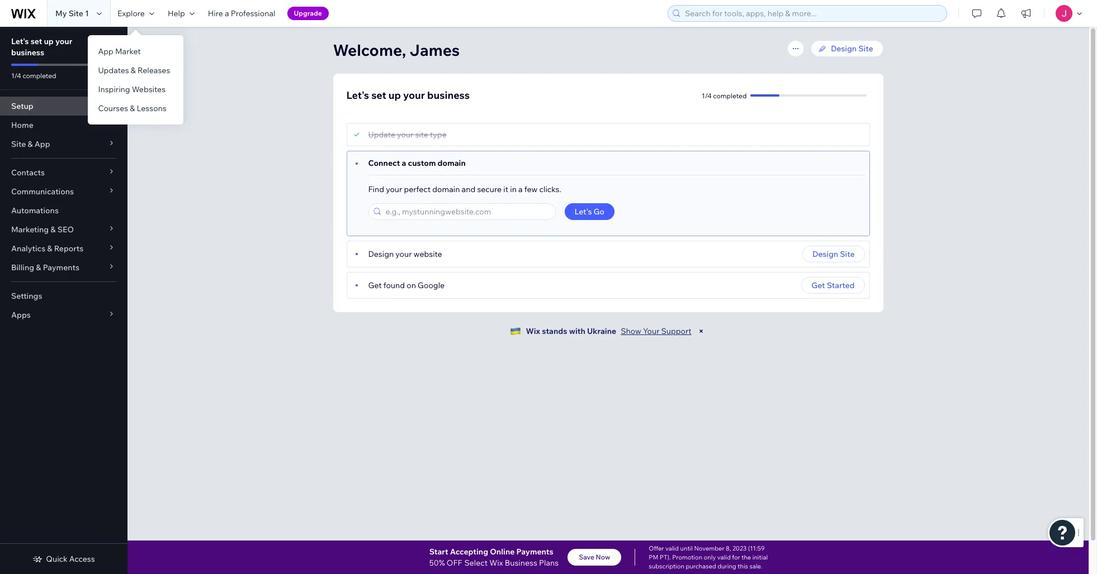 Task type: describe. For each thing, give the bounding box(es) containing it.
your up update your site type
[[403, 89, 425, 102]]

wix inside start accepting online payments 50% off select wix business plans
[[490, 559, 503, 569]]

with
[[569, 327, 585, 337]]

payments inside start accepting online payments 50% off select wix business plans
[[517, 548, 553, 558]]

1 horizontal spatial wix
[[526, 327, 540, 337]]

billing
[[11, 263, 34, 273]]

professional
[[231, 8, 275, 18]]

initial
[[753, 554, 768, 562]]

1 vertical spatial business
[[427, 89, 470, 102]]

start accepting online payments 50% off select wix business plans
[[429, 548, 559, 569]]

perfect
[[404, 185, 431, 195]]

1 horizontal spatial set
[[371, 89, 386, 102]]

courses & lessons
[[98, 103, 166, 114]]

your
[[643, 327, 660, 337]]

quick
[[46, 555, 67, 565]]

site
[[415, 130, 428, 140]]

your for find
[[386, 185, 402, 195]]

app market link
[[88, 42, 184, 61]]

pt).
[[660, 554, 671, 562]]

upgrade
[[294, 9, 322, 17]]

payments inside popup button
[[43, 263, 79, 273]]

online
[[490, 548, 515, 558]]

in
[[510, 185, 517, 195]]

quick access
[[46, 555, 95, 565]]

1 horizontal spatial 1/4 completed
[[702, 91, 747, 100]]

billing & payments button
[[0, 258, 128, 277]]

app inside 'link'
[[98, 46, 113, 56]]

up inside 'let's set up your business'
[[44, 36, 54, 46]]

8,
[[726, 545, 731, 553]]

stands
[[542, 327, 567, 337]]

lessons
[[137, 103, 166, 114]]

start
[[429, 548, 448, 558]]

communications button
[[0, 182, 128, 201]]

november
[[694, 545, 725, 553]]

apps button
[[0, 306, 128, 325]]

analytics & reports button
[[0, 239, 128, 258]]

save now button
[[568, 550, 622, 567]]

& for analytics
[[47, 244, 52, 254]]

plans
[[539, 559, 559, 569]]

reports
[[54, 244, 83, 254]]

pm
[[649, 554, 658, 562]]

1/4 completed inside sidebar element
[[11, 72, 56, 80]]

update
[[368, 130, 395, 140]]

analytics
[[11, 244, 45, 254]]

business inside sidebar element
[[11, 48, 44, 58]]

upgrade button
[[287, 7, 329, 20]]

off
[[447, 559, 462, 569]]

design your website
[[368, 249, 442, 260]]

during
[[718, 563, 736, 571]]

50%
[[429, 559, 445, 569]]

websites
[[132, 84, 166, 95]]

site inside popup button
[[11, 139, 26, 149]]

automations
[[11, 206, 59, 216]]

quick access button
[[33, 555, 95, 565]]

connect
[[368, 158, 400, 168]]

started
[[827, 281, 855, 291]]

for
[[732, 554, 740, 562]]

it
[[503, 185, 508, 195]]

marketing & seo button
[[0, 220, 128, 239]]

setup link
[[0, 97, 128, 116]]

& for courses
[[130, 103, 135, 114]]

ukraine
[[587, 327, 616, 337]]

& for updates
[[131, 65, 136, 76]]

updates
[[98, 65, 129, 76]]

apps
[[11, 310, 31, 320]]

1
[[85, 8, 89, 18]]

& for billing
[[36, 263, 41, 273]]

business
[[505, 559, 537, 569]]

sale.
[[750, 563, 763, 571]]

1 vertical spatial valid
[[717, 554, 731, 562]]

home link
[[0, 116, 128, 135]]

hire a professional
[[208, 8, 275, 18]]

0 vertical spatial valid
[[666, 545, 679, 553]]

go
[[594, 207, 605, 217]]

custom
[[408, 158, 436, 168]]

completed inside sidebar element
[[23, 72, 56, 80]]

marketing
[[11, 225, 49, 235]]

secure
[[477, 185, 502, 195]]

site & app button
[[0, 135, 128, 154]]

save now
[[579, 554, 610, 562]]

clicks.
[[539, 185, 561, 195]]

design down search for tools, apps, help & more... field
[[831, 44, 857, 54]]

accepting
[[450, 548, 488, 558]]

home
[[11, 120, 33, 130]]

show
[[621, 327, 641, 337]]

help
[[168, 8, 185, 18]]

offer valid until november 8, 2023 (11:59 pm pt). promotion only valid for the initial subscription purchased during this sale.
[[649, 545, 768, 571]]

now
[[596, 554, 610, 562]]



Task type: vqa. For each thing, say whether or not it's contained in the screenshot.
THE LET
no



Task type: locate. For each thing, give the bounding box(es) containing it.
get for get started
[[812, 281, 825, 291]]

0 vertical spatial let's set up your business
[[11, 36, 72, 58]]

website
[[414, 249, 442, 260]]

valid up during
[[717, 554, 731, 562]]

1 vertical spatial let's
[[346, 89, 369, 102]]

0 vertical spatial up
[[44, 36, 54, 46]]

& left the seo
[[51, 225, 56, 235]]

the
[[742, 554, 751, 562]]

get left started
[[812, 281, 825, 291]]

& inside the courses & lessons link
[[130, 103, 135, 114]]

your for update
[[397, 130, 413, 140]]

0 vertical spatial completed
[[23, 72, 56, 80]]

design inside 'button'
[[813, 249, 838, 260]]

my site 1
[[55, 8, 89, 18]]

0 vertical spatial business
[[11, 48, 44, 58]]

and
[[462, 185, 476, 195]]

subscription
[[649, 563, 685, 571]]

0 vertical spatial domain
[[438, 158, 466, 168]]

1 vertical spatial up
[[389, 89, 401, 102]]

your right find at the top left of page
[[386, 185, 402, 195]]

app market
[[98, 46, 141, 56]]

a for custom
[[402, 158, 406, 168]]

get inside get started 'button'
[[812, 281, 825, 291]]

0 horizontal spatial 1/4
[[11, 72, 21, 80]]

design site down search for tools, apps, help & more... field
[[831, 44, 873, 54]]

domain up find your perfect domain and secure it in a few clicks.
[[438, 158, 466, 168]]

get started button
[[802, 277, 865, 294]]

0 vertical spatial set
[[31, 36, 42, 46]]

payments
[[43, 263, 79, 273], [517, 548, 553, 558]]

payments up business
[[517, 548, 553, 558]]

1 vertical spatial app
[[35, 139, 50, 149]]

& for site
[[28, 139, 33, 149]]

only
[[704, 554, 716, 562]]

communications
[[11, 187, 74, 197]]

valid
[[666, 545, 679, 553], [717, 554, 731, 562]]

settings link
[[0, 287, 128, 306]]

domain for custom
[[438, 158, 466, 168]]

select
[[464, 559, 488, 569]]

design site link
[[811, 40, 883, 57]]

0 horizontal spatial a
[[225, 8, 229, 18]]

valid up pt).
[[666, 545, 679, 553]]

1/4 completed
[[11, 72, 56, 80], [702, 91, 747, 100]]

hire a professional link
[[201, 0, 282, 27]]

set inside 'let's set up your business'
[[31, 36, 42, 46]]

domain for perfect
[[432, 185, 460, 195]]

1 horizontal spatial up
[[389, 89, 401, 102]]

0 vertical spatial wix
[[526, 327, 540, 337]]

business up type
[[427, 89, 470, 102]]

& inside analytics & reports popup button
[[47, 244, 52, 254]]

1 horizontal spatial let's
[[346, 89, 369, 102]]

welcome,
[[333, 40, 406, 60]]

get for get found on google
[[368, 281, 382, 291]]

& inside marketing & seo popup button
[[51, 225, 56, 235]]

1 vertical spatial a
[[402, 158, 406, 168]]

& inside site & app popup button
[[28, 139, 33, 149]]

wix
[[526, 327, 540, 337], [490, 559, 503, 569]]

james
[[410, 40, 460, 60]]

& inside updates & releases link
[[131, 65, 136, 76]]

1 vertical spatial 1/4
[[702, 91, 712, 100]]

let's set up your business
[[11, 36, 72, 58], [346, 89, 470, 102]]

payments down analytics & reports popup button
[[43, 263, 79, 273]]

my
[[55, 8, 67, 18]]

let's go
[[575, 207, 605, 217]]

design site up the get started
[[813, 249, 855, 260]]

wix left stands
[[526, 327, 540, 337]]

updates & releases
[[98, 65, 170, 76]]

site inside 'button'
[[840, 249, 855, 260]]

1 vertical spatial set
[[371, 89, 386, 102]]

& down home
[[28, 139, 33, 149]]

design up found
[[368, 249, 394, 260]]

1 horizontal spatial get
[[812, 281, 825, 291]]

site
[[69, 8, 83, 18], [859, 44, 873, 54], [11, 139, 26, 149], [840, 249, 855, 260]]

1 vertical spatial 1/4 completed
[[702, 91, 747, 100]]

courses & lessons link
[[88, 99, 184, 118]]

purchased
[[686, 563, 716, 571]]

domain left and
[[432, 185, 460, 195]]

0 vertical spatial payments
[[43, 263, 79, 273]]

design up the get started
[[813, 249, 838, 260]]

0 horizontal spatial let's
[[11, 36, 29, 46]]

1 vertical spatial let's set up your business
[[346, 89, 470, 102]]

1 horizontal spatial business
[[427, 89, 470, 102]]

a for professional
[[225, 8, 229, 18]]

contacts
[[11, 168, 45, 178]]

type
[[430, 130, 447, 140]]

0 horizontal spatial payments
[[43, 263, 79, 273]]

0 horizontal spatial let's set up your business
[[11, 36, 72, 58]]

2 get from the left
[[812, 281, 825, 291]]

0 vertical spatial a
[[225, 8, 229, 18]]

help button
[[161, 0, 201, 27]]

let's set up your business down my
[[11, 36, 72, 58]]

1 horizontal spatial valid
[[717, 554, 731, 562]]

support
[[661, 327, 692, 337]]

wix down online
[[490, 559, 503, 569]]

wix stands with ukraine show your support
[[526, 327, 692, 337]]

2 horizontal spatial let's
[[575, 207, 592, 217]]

Search for tools, apps, help & more... field
[[682, 6, 943, 21]]

update your site type
[[368, 130, 447, 140]]

set
[[31, 36, 42, 46], [371, 89, 386, 102]]

2 vertical spatial a
[[518, 185, 523, 195]]

0 vertical spatial 1/4 completed
[[11, 72, 56, 80]]

automations link
[[0, 201, 128, 220]]

1 vertical spatial payments
[[517, 548, 553, 558]]

on
[[407, 281, 416, 291]]

0 horizontal spatial app
[[35, 139, 50, 149]]

design site
[[831, 44, 873, 54], [813, 249, 855, 260]]

let's set up your business inside sidebar element
[[11, 36, 72, 58]]

1 horizontal spatial payments
[[517, 548, 553, 558]]

& up inspiring websites
[[131, 65, 136, 76]]

& inside billing & payments popup button
[[36, 263, 41, 273]]

let's inside let's go "button"
[[575, 207, 592, 217]]

updates & releases link
[[88, 61, 184, 80]]

1/4 inside sidebar element
[[11, 72, 21, 80]]

google
[[418, 281, 445, 291]]

1 horizontal spatial 1/4
[[702, 91, 712, 100]]

e.g., mystunningwebsite.com field
[[382, 204, 552, 220]]

let's inside sidebar element
[[11, 36, 29, 46]]

this
[[738, 563, 748, 571]]

0 vertical spatial design site
[[831, 44, 873, 54]]

access
[[69, 555, 95, 565]]

let's set up your business up update your site type
[[346, 89, 470, 102]]

found
[[384, 281, 405, 291]]

app inside popup button
[[35, 139, 50, 149]]

get left found
[[368, 281, 382, 291]]

seo
[[57, 225, 74, 235]]

1 horizontal spatial app
[[98, 46, 113, 56]]

a right in
[[518, 185, 523, 195]]

0 horizontal spatial completed
[[23, 72, 56, 80]]

releases
[[138, 65, 170, 76]]

design site inside 'button'
[[813, 249, 855, 260]]

a right hire
[[225, 8, 229, 18]]

& right billing
[[36, 263, 41, 273]]

inspiring websites
[[98, 84, 166, 95]]

settings
[[11, 291, 42, 301]]

0 horizontal spatial set
[[31, 36, 42, 46]]

welcome, james
[[333, 40, 460, 60]]

inspiring
[[98, 84, 130, 95]]

0 horizontal spatial valid
[[666, 545, 679, 553]]

1 horizontal spatial a
[[402, 158, 406, 168]]

0 vertical spatial app
[[98, 46, 113, 56]]

0 vertical spatial 1/4
[[11, 72, 21, 80]]

get started
[[812, 281, 855, 291]]

get found on google
[[368, 281, 445, 291]]

up
[[44, 36, 54, 46], [389, 89, 401, 102]]

1 get from the left
[[368, 281, 382, 291]]

your for design
[[396, 249, 412, 260]]

hire
[[208, 8, 223, 18]]

& left reports
[[47, 244, 52, 254]]

market
[[115, 46, 141, 56]]

few
[[524, 185, 538, 195]]

0 horizontal spatial wix
[[490, 559, 503, 569]]

2 vertical spatial let's
[[575, 207, 592, 217]]

inspiring websites link
[[88, 80, 184, 99]]

0 vertical spatial let's
[[11, 36, 29, 46]]

0 horizontal spatial 1/4 completed
[[11, 72, 56, 80]]

app up the updates
[[98, 46, 113, 56]]

business up setup
[[11, 48, 44, 58]]

billing & payments
[[11, 263, 79, 273]]

your inside 'let's set up your business'
[[55, 36, 72, 46]]

2023
[[733, 545, 747, 553]]

0 horizontal spatial business
[[11, 48, 44, 58]]

your down my
[[55, 36, 72, 46]]

1 vertical spatial completed
[[713, 91, 747, 100]]

app down home link
[[35, 139, 50, 149]]

site & app
[[11, 139, 50, 149]]

0 horizontal spatial get
[[368, 281, 382, 291]]

your left site
[[397, 130, 413, 140]]

a left custom
[[402, 158, 406, 168]]

1 horizontal spatial completed
[[713, 91, 747, 100]]

design site button
[[803, 246, 865, 263]]

(11:59
[[748, 545, 765, 553]]

find your perfect domain and secure it in a few clicks.
[[368, 185, 561, 195]]

get
[[368, 281, 382, 291], [812, 281, 825, 291]]

app
[[98, 46, 113, 56], [35, 139, 50, 149]]

show your support button
[[621, 327, 692, 337]]

1 horizontal spatial let's set up your business
[[346, 89, 470, 102]]

sidebar element
[[0, 27, 128, 575]]

& down inspiring websites
[[130, 103, 135, 114]]

find
[[368, 185, 384, 195]]

1 vertical spatial design site
[[813, 249, 855, 260]]

& for marketing
[[51, 225, 56, 235]]

1 vertical spatial domain
[[432, 185, 460, 195]]

1 vertical spatial wix
[[490, 559, 503, 569]]

your left website
[[396, 249, 412, 260]]

business
[[11, 48, 44, 58], [427, 89, 470, 102]]

domain
[[438, 158, 466, 168], [432, 185, 460, 195]]

until
[[680, 545, 693, 553]]

promotion
[[672, 554, 703, 562]]

2 horizontal spatial a
[[518, 185, 523, 195]]

explore
[[117, 8, 145, 18]]

0 horizontal spatial up
[[44, 36, 54, 46]]

analytics & reports
[[11, 244, 83, 254]]



